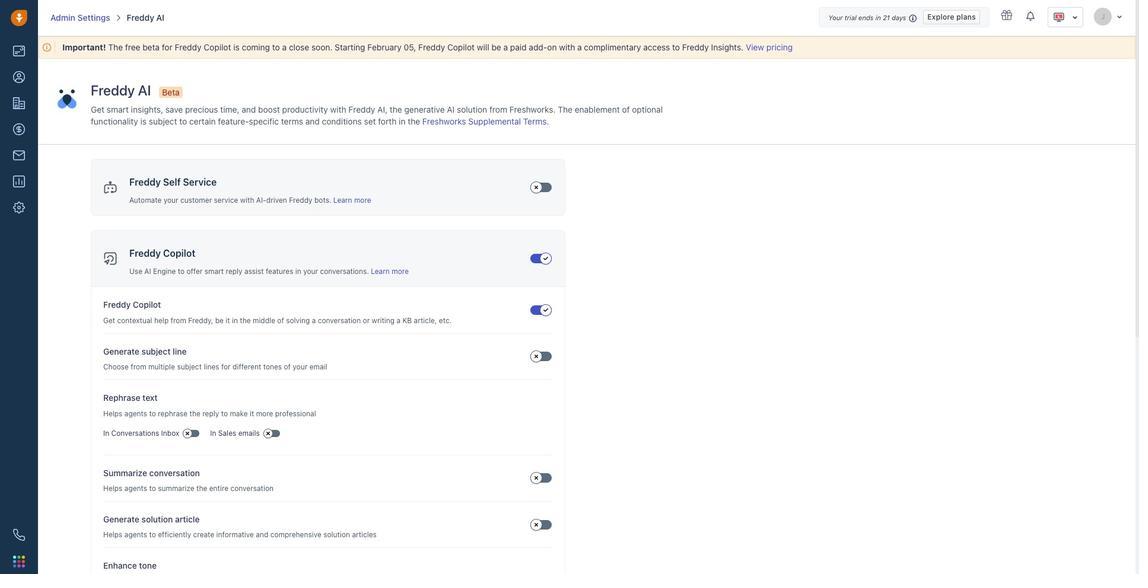 Task type: locate. For each thing, give the bounding box(es) containing it.
is left coming
[[233, 42, 240, 52]]

1 horizontal spatial for
[[221, 363, 231, 372]]

21
[[883, 14, 890, 21]]

solution left the articles
[[324, 531, 350, 540]]

image image for freddy self service
[[103, 181, 118, 195]]

conversation right entire
[[231, 484, 274, 493]]

0 vertical spatial more
[[354, 196, 371, 205]]

in left 21
[[876, 14, 881, 21]]

it right freddy,
[[226, 316, 230, 325]]

helps agents to summarize the entire conversation
[[103, 484, 274, 493]]

a left kb
[[397, 316, 401, 325]]

2 vertical spatial and
[[256, 531, 268, 540]]

1 vertical spatial freddy ai
[[91, 82, 151, 99]]

0 vertical spatial solution
[[457, 105, 487, 115]]

the left entire
[[196, 484, 207, 493]]

1 vertical spatial learn more link
[[371, 267, 409, 276]]

productivity
[[282, 105, 328, 115]]

0 vertical spatial learn more link
[[333, 196, 371, 205]]

1 vertical spatial is
[[140, 117, 147, 127]]

agents down rephrase text
[[124, 409, 147, 418]]

0 vertical spatial get
[[91, 105, 105, 115]]

the inside get smart insights, save precious time, and boost productivity with freddy ai, the generative ai solution from freshworks. the enablement of optional functionality is subject to certain feature-specific terms and conditions set forth in the
[[558, 105, 573, 115]]

2 ic_arrow_down image from the left
[[1072, 13, 1078, 21]]

of inside get smart insights, save precious time, and boost productivity with freddy ai, the generative ai solution from freshworks. the enablement of optional functionality is subject to certain feature-specific terms and conditions set forth in the
[[622, 105, 630, 115]]

freddy left insights.
[[682, 42, 709, 52]]

1 vertical spatial from
[[171, 316, 186, 325]]

enhance tone
[[103, 561, 157, 571]]

a right solving
[[312, 316, 316, 325]]

2 helps from the top
[[103, 484, 122, 493]]

0 vertical spatial conversation
[[318, 316, 361, 325]]

1 vertical spatial reply
[[202, 409, 219, 418]]

from down the generate subject line
[[131, 363, 146, 372]]

1 horizontal spatial it
[[250, 409, 254, 418]]

2 horizontal spatial more
[[392, 267, 409, 276]]

with
[[559, 42, 575, 52], [330, 105, 346, 115], [240, 196, 254, 205]]

0 vertical spatial reply
[[226, 267, 243, 276]]

0 vertical spatial learn
[[333, 196, 352, 205]]

helps down the summarize
[[103, 484, 122, 493]]

to right access
[[672, 42, 680, 52]]

your right "features"
[[303, 267, 318, 276]]

self
[[163, 177, 181, 188]]

image image for freddy copilot
[[103, 252, 118, 266]]

freddy inside get smart insights, save precious time, and boost productivity with freddy ai, the generative ai solution from freshworks. the enablement of optional functionality is subject to certain feature-specific terms and conditions set forth in the
[[349, 105, 375, 115]]

1 vertical spatial freddy copilot
[[103, 300, 161, 310]]

learn right conversations. at the left of the page
[[371, 267, 390, 276]]

reply left assist
[[226, 267, 243, 276]]

get smart insights, save precious time, and boost productivity with freddy ai, the generative ai solution from freshworks. the enablement of optional functionality is subject to certain feature-specific terms and conditions set forth in the
[[91, 105, 663, 127]]

copilot up the engine
[[163, 248, 195, 259]]

freddy ai image
[[58, 90, 77, 109]]

2 vertical spatial agents
[[124, 531, 147, 540]]

freddy copilot
[[129, 248, 195, 259], [103, 300, 161, 310]]

generate up choose
[[103, 346, 139, 357]]

0 vertical spatial freddy ai
[[127, 12, 164, 23]]

freshworks supplemental terms. link
[[422, 117, 549, 127]]

1 agents from the top
[[124, 409, 147, 418]]

2 image image from the top
[[103, 252, 118, 266]]

solution up freshworks supplemental terms. link
[[457, 105, 487, 115]]

of right middle
[[277, 316, 284, 325]]

1 vertical spatial agents
[[124, 484, 147, 493]]

reply up sales
[[202, 409, 219, 418]]

1 horizontal spatial ic_arrow_down image
[[1117, 13, 1123, 20]]

conversation up summarize
[[149, 468, 200, 478]]

0 vertical spatial generate
[[103, 346, 139, 357]]

helps down the 'rephrase'
[[103, 409, 122, 418]]

ai up the insights,
[[138, 82, 151, 99]]

2 vertical spatial of
[[284, 363, 291, 372]]

your
[[164, 196, 178, 205], [303, 267, 318, 276], [293, 363, 308, 372]]

on
[[547, 42, 557, 52]]

1 vertical spatial the
[[558, 105, 573, 115]]

2 horizontal spatial conversation
[[318, 316, 361, 325]]

functionality
[[91, 117, 138, 127]]

solution up efficiently
[[142, 514, 173, 525]]

0 horizontal spatial ic_arrow_down image
[[1072, 13, 1078, 21]]

agents down generate solution article
[[124, 531, 147, 540]]

subject up multiple at bottom
[[142, 346, 171, 357]]

help
[[154, 316, 169, 325]]

for for beta
[[162, 42, 173, 52]]

copilot left coming
[[204, 42, 231, 52]]

learn more link for freddy copilot
[[371, 267, 409, 276]]

it right make
[[250, 409, 254, 418]]

be right the "will"
[[492, 42, 501, 52]]

2 agents from the top
[[124, 484, 147, 493]]

and right "informative"
[[256, 531, 268, 540]]

1 generate from the top
[[103, 346, 139, 357]]

in
[[876, 14, 881, 21], [399, 117, 406, 127], [295, 267, 301, 276], [232, 316, 238, 325]]

conversation left or
[[318, 316, 361, 325]]

engine
[[153, 267, 176, 276]]

2 vertical spatial with
[[240, 196, 254, 205]]

0 vertical spatial is
[[233, 42, 240, 52]]

more
[[354, 196, 371, 205], [392, 267, 409, 276], [256, 409, 273, 418]]

1 horizontal spatial the
[[558, 105, 573, 115]]

rephrase text
[[103, 393, 158, 403]]

0 horizontal spatial for
[[162, 42, 173, 52]]

1 horizontal spatial with
[[330, 105, 346, 115]]

0 vertical spatial smart
[[107, 105, 129, 115]]

or
[[363, 316, 370, 325]]

freddy ai up beta
[[127, 12, 164, 23]]

0 horizontal spatial in
[[103, 429, 109, 438]]

0 vertical spatial agents
[[124, 409, 147, 418]]

insights.
[[711, 42, 744, 52]]

freddy up set
[[349, 105, 375, 115]]

0 vertical spatial subject
[[149, 117, 177, 127]]

0 horizontal spatial smart
[[107, 105, 129, 115]]

2 in from the left
[[210, 429, 216, 438]]

reply
[[226, 267, 243, 276], [202, 409, 219, 418]]

1 vertical spatial get
[[103, 316, 115, 325]]

learn more link right conversations. at the left of the page
[[371, 267, 409, 276]]

2 horizontal spatial with
[[559, 42, 575, 52]]

be right freddy,
[[215, 316, 224, 325]]

conditions
[[322, 117, 362, 127]]

agents down the summarize
[[124, 484, 147, 493]]

with up conditions
[[330, 105, 346, 115]]

phone element
[[7, 523, 31, 547]]

is down the insights,
[[140, 117, 147, 127]]

0 horizontal spatial learn
[[333, 196, 352, 205]]

get up functionality
[[91, 105, 105, 115]]

trial
[[845, 14, 857, 21]]

2 generate from the top
[[103, 514, 139, 525]]

0 vertical spatial with
[[559, 42, 575, 52]]

1 vertical spatial it
[[250, 409, 254, 418]]

view
[[746, 42, 764, 52]]

is
[[233, 42, 240, 52], [140, 117, 147, 127]]

ai inside get smart insights, save precious time, and boost productivity with freddy ai, the generative ai solution from freshworks. the enablement of optional functionality is subject to certain feature-specific terms and conditions set forth in the
[[447, 105, 455, 115]]

helps agents to efficiently create informative and comprehensive solution articles
[[103, 531, 377, 540]]

freddy copilot up contextual
[[103, 300, 161, 310]]

1 horizontal spatial more
[[354, 196, 371, 205]]

from right help
[[171, 316, 186, 325]]

admin settings link
[[50, 12, 110, 24]]

1 helps from the top
[[103, 409, 122, 418]]

1 horizontal spatial be
[[492, 42, 501, 52]]

explore
[[928, 12, 955, 21]]

complimentary
[[584, 42, 641, 52]]

0 vertical spatial image image
[[103, 181, 118, 195]]

and down productivity
[[305, 117, 320, 127]]

0 horizontal spatial be
[[215, 316, 224, 325]]

0 vertical spatial and
[[242, 105, 256, 115]]

learn right "bots."
[[333, 196, 352, 205]]

freddy up automate
[[129, 177, 161, 188]]

0 vertical spatial freddy copilot
[[129, 248, 195, 259]]

of left optional
[[622, 105, 630, 115]]

0 horizontal spatial it
[[226, 316, 230, 325]]

1 vertical spatial for
[[221, 363, 231, 372]]

0 vertical spatial helps
[[103, 409, 122, 418]]

2 vertical spatial helps
[[103, 531, 122, 540]]

0 horizontal spatial with
[[240, 196, 254, 205]]

for right beta
[[162, 42, 173, 52]]

0 horizontal spatial from
[[131, 363, 146, 372]]

1 vertical spatial conversation
[[149, 468, 200, 478]]

be
[[492, 42, 501, 52], [215, 316, 224, 325]]

2 vertical spatial more
[[256, 409, 273, 418]]

ic_info_icon image
[[909, 13, 918, 23]]

make
[[230, 409, 248, 418]]

helps
[[103, 409, 122, 418], [103, 484, 122, 493], [103, 531, 122, 540]]

agents
[[124, 409, 147, 418], [124, 484, 147, 493], [124, 531, 147, 540]]

solution inside get smart insights, save precious time, and boost productivity with freddy ai, the generative ai solution from freshworks. the enablement of optional functionality is subject to certain feature-specific terms and conditions set forth in the
[[457, 105, 487, 115]]

contextual
[[117, 316, 152, 325]]

rephrase
[[158, 409, 188, 418]]

your left email
[[293, 363, 308, 372]]

freddy ai up functionality
[[91, 82, 151, 99]]

1 vertical spatial your
[[303, 267, 318, 276]]

with right on
[[559, 42, 575, 52]]

view pricing link
[[746, 42, 793, 52]]

ai up 'freshworks'
[[447, 105, 455, 115]]

of right tones
[[284, 363, 291, 372]]

2 horizontal spatial from
[[490, 105, 507, 115]]

important ! the free beta for freddy copilot is coming to a close soon. starting february 05, freddy copilot will be a paid add-on with a complimentary access to freddy insights. view pricing
[[62, 42, 793, 52]]

the right !
[[108, 42, 123, 52]]

starting
[[335, 42, 365, 52]]

middle
[[253, 316, 275, 325]]

and right time,
[[242, 105, 256, 115]]

0 vertical spatial from
[[490, 105, 507, 115]]

1 vertical spatial with
[[330, 105, 346, 115]]

smart
[[107, 105, 129, 115], [205, 267, 224, 276]]

smart inside get smart insights, save precious time, and boost productivity with freddy ai, the generative ai solution from freshworks. the enablement of optional functionality is subject to certain feature-specific terms and conditions set forth in the
[[107, 105, 129, 115]]

0 horizontal spatial is
[[140, 117, 147, 127]]

bell regular image
[[1027, 11, 1036, 21]]

add-
[[529, 42, 547, 52]]

learn more link right "bots."
[[333, 196, 371, 205]]

the left enablement
[[558, 105, 573, 115]]

image image
[[103, 181, 118, 195], [103, 252, 118, 266]]

1 image image from the top
[[103, 181, 118, 195]]

0 horizontal spatial the
[[108, 42, 123, 52]]

more up kb
[[392, 267, 409, 276]]

enhance
[[103, 561, 137, 571]]

features
[[266, 267, 293, 276]]

more up "emails"
[[256, 409, 273, 418]]

coming
[[242, 42, 270, 52]]

3 helps from the top
[[103, 531, 122, 540]]

1 horizontal spatial in
[[210, 429, 216, 438]]

tone
[[139, 561, 157, 571]]

ai
[[156, 12, 164, 23], [138, 82, 151, 99], [447, 105, 455, 115], [144, 267, 151, 276]]

driven
[[266, 196, 287, 205]]

in left sales
[[210, 429, 216, 438]]

ic_arrow_down image
[[1117, 13, 1123, 20], [1072, 13, 1078, 21]]

free
[[125, 42, 140, 52]]

generate up enhance
[[103, 514, 139, 525]]

0 horizontal spatial more
[[256, 409, 273, 418]]

phone image
[[13, 529, 25, 541]]

customer
[[180, 196, 212, 205]]

from up supplemental
[[490, 105, 507, 115]]

0 vertical spatial the
[[108, 42, 123, 52]]

freddy copilot up the engine
[[129, 248, 195, 259]]

1 horizontal spatial conversation
[[231, 484, 274, 493]]

in right forth
[[399, 117, 406, 127]]

smart up functionality
[[107, 105, 129, 115]]

1 in from the left
[[103, 429, 109, 438]]

bots.
[[314, 196, 331, 205]]

of
[[622, 105, 630, 115], [277, 316, 284, 325], [284, 363, 291, 372]]

choose from multiple subject lines for different tones of your email
[[103, 363, 327, 372]]

choose
[[103, 363, 129, 372]]

for right lines
[[221, 363, 231, 372]]

important
[[62, 42, 103, 52]]

ends
[[859, 14, 874, 21]]

1 vertical spatial more
[[392, 267, 409, 276]]

to inside get smart insights, save precious time, and boost productivity with freddy ai, the generative ai solution from freshworks. the enablement of optional functionality is subject to certain feature-specific terms and conditions set forth in the
[[179, 117, 187, 127]]

helps up enhance
[[103, 531, 122, 540]]

in right "features"
[[295, 267, 301, 276]]

feature-
[[218, 117, 249, 127]]

soon.
[[312, 42, 333, 52]]

for
[[162, 42, 173, 52], [221, 363, 231, 372]]

subject down save at the top left of page
[[149, 117, 177, 127]]

conversation
[[318, 316, 361, 325], [149, 468, 200, 478], [231, 484, 274, 493]]

rephrase
[[103, 393, 140, 403]]

1 vertical spatial learn
[[371, 267, 390, 276]]

0 vertical spatial of
[[622, 105, 630, 115]]

1 vertical spatial image image
[[103, 252, 118, 266]]

1 vertical spatial subject
[[142, 346, 171, 357]]

text
[[142, 393, 158, 403]]

get inside get smart insights, save precious time, and boost productivity with freddy ai, the generative ai solution from freshworks. the enablement of optional functionality is subject to certain feature-specific terms and conditions set forth in the
[[91, 105, 105, 115]]

0 vertical spatial for
[[162, 42, 173, 52]]

1 vertical spatial helps
[[103, 484, 122, 493]]

insights,
[[131, 105, 163, 115]]

to down summarize conversation
[[149, 484, 156, 493]]

2 horizontal spatial solution
[[457, 105, 487, 115]]

to down save at the top left of page
[[179, 117, 187, 127]]

generate
[[103, 346, 139, 357], [103, 514, 139, 525]]

a right on
[[577, 42, 582, 52]]

1 horizontal spatial solution
[[324, 531, 350, 540]]

more right "bots."
[[354, 196, 371, 205]]

1 horizontal spatial smart
[[205, 267, 224, 276]]

1 vertical spatial solution
[[142, 514, 173, 525]]

the
[[108, 42, 123, 52], [558, 105, 573, 115]]

get left contextual
[[103, 316, 115, 325]]

in left "conversations"
[[103, 429, 109, 438]]

3 agents from the top
[[124, 531, 147, 540]]

subject down line
[[177, 363, 202, 372]]

generate solution article
[[103, 514, 200, 525]]

1 vertical spatial generate
[[103, 514, 139, 525]]

get
[[91, 105, 105, 115], [103, 316, 115, 325]]

the right rephrase
[[190, 409, 200, 418]]

conversations
[[111, 429, 159, 438]]

lines
[[204, 363, 219, 372]]

beta
[[143, 42, 160, 52]]

1 horizontal spatial learn
[[371, 267, 390, 276]]

from
[[490, 105, 507, 115], [171, 316, 186, 325], [131, 363, 146, 372]]

freddy right the 05,
[[418, 42, 445, 52]]

assist
[[244, 267, 264, 276]]

with left ai-
[[240, 196, 254, 205]]

smart right offer
[[205, 267, 224, 276]]

to right coming
[[272, 42, 280, 52]]



Task type: vqa. For each thing, say whether or not it's contained in the screenshot.
ARTICLE, at the bottom of the page
yes



Task type: describe. For each thing, give the bounding box(es) containing it.
to left offer
[[178, 267, 185, 276]]

missing translation "unavailable" for locale "en-us" image
[[1053, 11, 1065, 23]]

is inside get smart insights, save precious time, and boost productivity with freddy ai, the generative ai solution from freshworks. the enablement of optional functionality is subject to certain feature-specific terms and conditions set forth in the
[[140, 117, 147, 127]]

precious
[[185, 105, 218, 115]]

automate your customer service with ai-driven freddy bots. learn more
[[129, 196, 371, 205]]

the down generative
[[408, 117, 420, 127]]

kb
[[403, 316, 412, 325]]

informative
[[216, 531, 254, 540]]

in sales emails
[[210, 429, 260, 438]]

tones
[[263, 363, 282, 372]]

1 vertical spatial smart
[[205, 267, 224, 276]]

access
[[643, 42, 670, 52]]

agents for generate
[[124, 531, 147, 540]]

set
[[364, 117, 376, 127]]

ai up beta
[[156, 12, 164, 23]]

in conversations inbox
[[103, 429, 179, 438]]

save
[[165, 105, 183, 115]]

freshworks.
[[510, 105, 556, 115]]

use
[[129, 267, 142, 276]]

freshworks switcher image
[[13, 556, 25, 568]]

1 horizontal spatial from
[[171, 316, 186, 325]]

to left make
[[221, 409, 228, 418]]

freddy up use at the top of page
[[129, 248, 161, 259]]

solving
[[286, 316, 310, 325]]

copilot left the "will"
[[447, 42, 475, 52]]

comprehensive
[[270, 531, 322, 540]]

beta
[[162, 87, 180, 97]]

summarize
[[103, 468, 147, 478]]

2 vertical spatial your
[[293, 363, 308, 372]]

email
[[310, 363, 327, 372]]

0 horizontal spatial reply
[[202, 409, 219, 418]]

agents for summarize
[[124, 484, 147, 493]]

time,
[[220, 105, 239, 115]]

0 horizontal spatial conversation
[[149, 468, 200, 478]]

1 vertical spatial of
[[277, 316, 284, 325]]

plans
[[957, 12, 976, 21]]

ai-
[[256, 196, 266, 205]]

and for comprehensive
[[256, 531, 268, 540]]

2 vertical spatial from
[[131, 363, 146, 372]]

1 horizontal spatial is
[[233, 42, 240, 52]]

freddy copilot for get contextual help from freddy, be it in the middle of solving a conversation or writing a kb article, etc.
[[103, 300, 161, 310]]

copilot up contextual
[[133, 300, 161, 310]]

2 vertical spatial subject
[[177, 363, 202, 372]]

freddy up functionality
[[91, 82, 135, 99]]

learn more link for freddy self service
[[333, 196, 371, 205]]

ai right use at the top of page
[[144, 267, 151, 276]]

0 vertical spatial be
[[492, 42, 501, 52]]

freshworks supplemental terms.
[[422, 117, 549, 127]]

generate for generate subject line
[[103, 346, 139, 357]]

in inside get smart insights, save precious time, and boost productivity with freddy ai, the generative ai solution from freshworks. the enablement of optional functionality is subject to certain feature-specific terms and conditions set forth in the
[[399, 117, 406, 127]]

helps for summarize
[[103, 484, 122, 493]]

freddy,
[[188, 316, 213, 325]]

generative
[[404, 105, 445, 115]]

settings
[[77, 12, 110, 23]]

terms.
[[523, 117, 549, 127]]

enablement
[[575, 105, 620, 115]]

a left close
[[282, 42, 287, 52]]

in for in conversations inbox
[[103, 429, 109, 438]]

multiple
[[148, 363, 175, 372]]

the left middle
[[240, 316, 251, 325]]

in left middle
[[232, 316, 238, 325]]

boost
[[258, 105, 280, 115]]

1 horizontal spatial reply
[[226, 267, 243, 276]]

1 vertical spatial be
[[215, 316, 224, 325]]

warning image
[[43, 42, 55, 53]]

to down text
[[149, 409, 156, 418]]

1 vertical spatial and
[[305, 117, 320, 127]]

use ai engine to offer smart reply assist features in your conversations. learn more
[[129, 267, 409, 276]]

sales
[[218, 429, 236, 438]]

your
[[829, 14, 843, 21]]

and for boost
[[242, 105, 256, 115]]

a left paid
[[504, 42, 508, 52]]

subject inside get smart insights, save precious time, and boost productivity with freddy ai, the generative ai solution from freshworks. the enablement of optional functionality is subject to certain feature-specific terms and conditions set forth in the
[[149, 117, 177, 127]]

helps for rephrase
[[103, 409, 122, 418]]

05,
[[404, 42, 416, 52]]

article,
[[414, 316, 437, 325]]

specific
[[249, 117, 279, 127]]

close
[[289, 42, 309, 52]]

writing
[[372, 316, 395, 325]]

articles
[[352, 531, 377, 540]]

freddy up contextual
[[103, 300, 131, 310]]

summarize
[[158, 484, 194, 493]]

0 horizontal spatial solution
[[142, 514, 173, 525]]

article
[[175, 514, 200, 525]]

will
[[477, 42, 489, 52]]

pricing
[[767, 42, 793, 52]]

certain
[[189, 117, 216, 127]]

freddy left "bots."
[[289, 196, 312, 205]]

ai,
[[378, 105, 388, 115]]

to down generate solution article
[[149, 531, 156, 540]]

conversations.
[[320, 267, 369, 276]]

explore plans
[[928, 12, 976, 21]]

generate subject line
[[103, 346, 187, 357]]

1 ic_arrow_down image from the left
[[1117, 13, 1123, 20]]

0 vertical spatial your
[[164, 196, 178, 205]]

admin settings
[[50, 12, 110, 23]]

from inside get smart insights, save precious time, and boost productivity with freddy ai, the generative ai solution from freshworks. the enablement of optional functionality is subject to certain feature-specific terms and conditions set forth in the
[[490, 105, 507, 115]]

!
[[103, 42, 106, 52]]

get for get smart insights, save precious time, and boost productivity with freddy ai, the generative ai solution from freshworks. the enablement of optional functionality is subject to certain feature-specific terms and conditions set forth in the
[[91, 105, 105, 115]]

agents for rephrase
[[124, 409, 147, 418]]

emails
[[238, 429, 260, 438]]

efficiently
[[158, 531, 191, 540]]

the right ai,
[[390, 105, 402, 115]]

in for in sales emails
[[210, 429, 216, 438]]

freddy up free
[[127, 12, 154, 23]]

offer
[[187, 267, 203, 276]]

automate
[[129, 196, 162, 205]]

service
[[214, 196, 238, 205]]

paid
[[510, 42, 527, 52]]

for for lines
[[221, 363, 231, 372]]

helps for generate
[[103, 531, 122, 540]]

service
[[183, 177, 217, 188]]

entire
[[209, 484, 229, 493]]

line
[[173, 346, 187, 357]]

freddy right beta
[[175, 42, 201, 52]]

freddy copilot for use ai engine to offer smart reply assist features in your conversations.
[[129, 248, 195, 259]]

get contextual help from freddy, be it in the middle of solving a conversation or writing a kb article, etc.
[[103, 316, 452, 325]]

professional
[[275, 409, 316, 418]]

0 vertical spatial it
[[226, 316, 230, 325]]

get for get contextual help from freddy, be it in the middle of solving a conversation or writing a kb article, etc.
[[103, 316, 115, 325]]

2 vertical spatial solution
[[324, 531, 350, 540]]

february
[[367, 42, 402, 52]]

with inside get smart insights, save precious time, and boost productivity with freddy ai, the generative ai solution from freshworks. the enablement of optional functionality is subject to certain feature-specific terms and conditions set forth in the
[[330, 105, 346, 115]]

freddy self service
[[129, 177, 217, 188]]

2 vertical spatial conversation
[[231, 484, 274, 493]]

summarize conversation
[[103, 468, 200, 478]]

helps agents to rephrase the reply to make it more professional
[[103, 409, 316, 418]]

generate for generate solution article
[[103, 514, 139, 525]]



